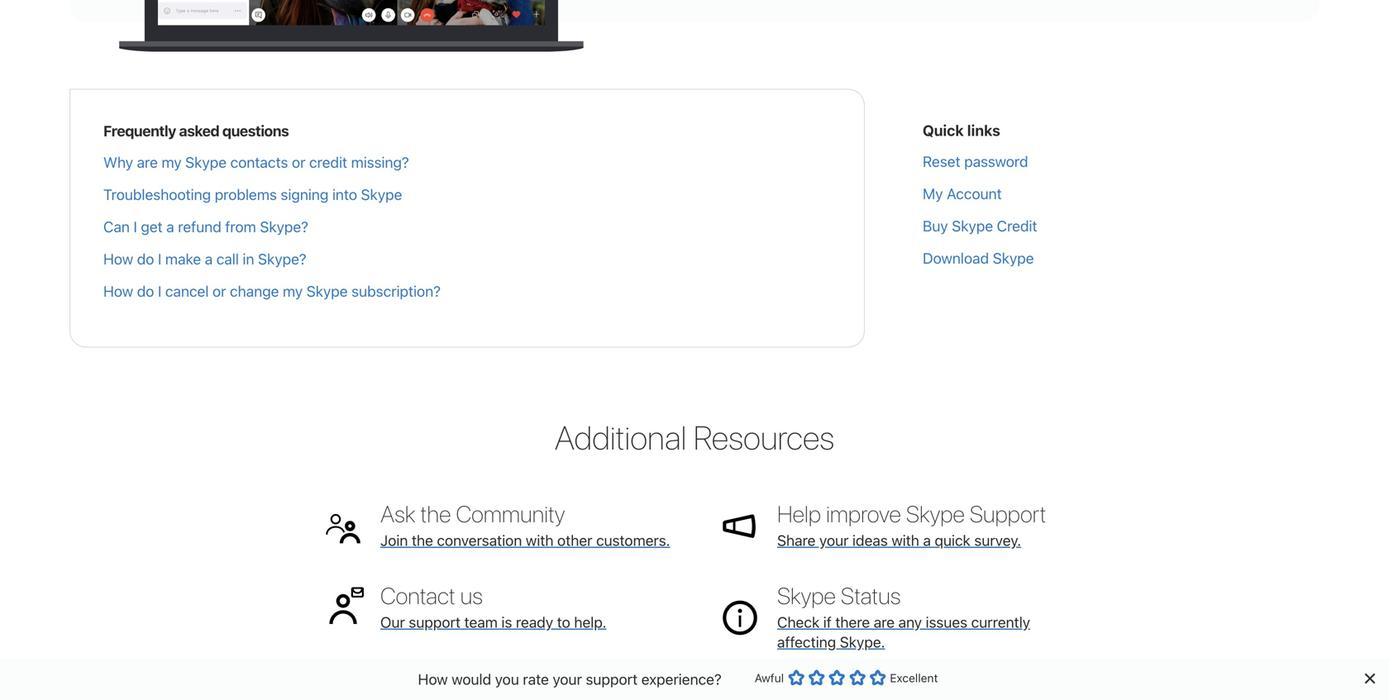 Task type: locate. For each thing, give the bounding box(es) containing it.
reset password link
[[923, 152, 1287, 172]]

currently
[[971, 614, 1030, 631]]

1 do from the top
[[137, 250, 154, 268]]

refund
[[178, 218, 221, 236]]

skype up the check
[[777, 582, 836, 609]]

0 horizontal spatial my
[[162, 153, 182, 171]]

do for make
[[137, 250, 154, 268]]

the right ask
[[421, 500, 451, 528]]

skype inside skype status check if there are any issues currently affecting skype.
[[777, 582, 836, 609]]

0 vertical spatial do
[[137, 250, 154, 268]]

resources
[[694, 418, 834, 457]]

1 horizontal spatial or
[[292, 153, 306, 171]]

2 do from the top
[[137, 282, 154, 300]]

skype down credit at the right
[[993, 249, 1034, 267]]

are left any
[[874, 614, 895, 631]]

with left other
[[526, 532, 554, 549]]

your right rate
[[553, 671, 582, 688]]

0 horizontal spatial support
[[409, 614, 461, 631]]

conversation
[[437, 532, 522, 549]]

signing
[[281, 186, 329, 203]]

make
[[165, 250, 201, 268]]

0 vertical spatial support
[[409, 614, 461, 631]]

do
[[137, 250, 154, 268], [137, 282, 154, 300]]

0 vertical spatial skype?
[[260, 218, 308, 236]]

1 horizontal spatial my
[[283, 282, 303, 300]]

skype status check if there are any issues currently affecting skype.
[[777, 582, 1030, 651]]

how for how would you rate your support experience?
[[418, 671, 448, 688]]

skype? right the in
[[258, 250, 307, 268]]

credit
[[997, 217, 1037, 235]]

contacts
[[230, 153, 288, 171]]

you
[[495, 671, 519, 688]]

support
[[409, 614, 461, 631], [586, 671, 638, 688]]

check
[[777, 614, 820, 631]]

my account
[[923, 185, 1002, 203]]

0 vertical spatial are
[[137, 153, 158, 171]]

do down "get"
[[137, 250, 154, 268]]

do left cancel
[[137, 282, 154, 300]]

0 vertical spatial i
[[134, 218, 137, 236]]

1 vertical spatial your
[[553, 671, 582, 688]]

2 vertical spatial how
[[418, 671, 448, 688]]

reset
[[923, 153, 961, 170]]

the right join
[[412, 532, 433, 549]]

contact
[[380, 582, 455, 609]]

1 horizontal spatial are
[[874, 614, 895, 631]]

skype left subscription? on the left top
[[307, 282, 348, 300]]

or right cancel
[[212, 282, 226, 300]]

1 option from the left
[[788, 670, 805, 686]]

how for how do i make a call in skype?
[[103, 250, 133, 268]]

2 horizontal spatial a
[[923, 532, 931, 549]]

how
[[103, 250, 133, 268], [103, 282, 133, 300], [418, 671, 448, 688]]

why
[[103, 153, 133, 171]]

affecting
[[777, 633, 836, 651]]

or
[[292, 153, 306, 171], [212, 282, 226, 300]]

help
[[777, 500, 821, 528]]

1 vertical spatial my
[[283, 282, 303, 300]]

excellent
[[890, 671, 938, 685]]

0 vertical spatial my
[[162, 153, 182, 171]]

1 vertical spatial support
[[586, 671, 638, 688]]

share
[[777, 532, 816, 549]]

are right why
[[137, 153, 158, 171]]

with right the ideas
[[892, 532, 919, 549]]

i
[[134, 218, 137, 236], [158, 250, 162, 268], [158, 282, 162, 300]]

option
[[788, 670, 805, 686], [808, 670, 825, 686], [829, 670, 845, 686], [849, 670, 866, 686], [869, 670, 886, 686]]

0 horizontal spatial a
[[166, 218, 174, 236]]

i left make
[[158, 250, 162, 268]]

1 vertical spatial i
[[158, 250, 162, 268]]

a left quick at the right bottom
[[923, 532, 931, 549]]

in
[[243, 250, 254, 268]]

0 horizontal spatial are
[[137, 153, 158, 171]]

us
[[460, 582, 483, 609]]

support down contact
[[409, 614, 461, 631]]

i inside how do i cancel or change my skype subscription? link
[[158, 282, 162, 300]]

0 horizontal spatial with
[[526, 532, 554, 549]]

1 horizontal spatial your
[[819, 532, 849, 549]]

password
[[964, 153, 1028, 170]]

skype?
[[260, 218, 308, 236], [258, 250, 307, 268]]

ask the community join the conversation with other customers.
[[380, 500, 670, 549]]

call
[[216, 250, 239, 268]]

issues
[[926, 614, 968, 631]]

questions
[[222, 122, 289, 140]]

0 vertical spatial your
[[819, 532, 849, 549]]

how do i make a call in skype?
[[103, 250, 307, 268]]

other
[[557, 532, 592, 549]]

1 horizontal spatial support
[[586, 671, 638, 688]]

my
[[923, 185, 943, 203]]

how do i cancel or change my skype subscription?
[[103, 282, 441, 300]]

support down help.
[[586, 671, 638, 688]]

1 vertical spatial are
[[874, 614, 895, 631]]

a right "get"
[[166, 218, 174, 236]]

1 vertical spatial or
[[212, 282, 226, 300]]

2 vertical spatial i
[[158, 282, 162, 300]]

1 vertical spatial do
[[137, 282, 154, 300]]

1 with from the left
[[526, 532, 554, 549]]

a
[[166, 218, 174, 236], [205, 250, 213, 268], [923, 532, 931, 549]]

2 with from the left
[[892, 532, 919, 549]]

1 horizontal spatial a
[[205, 250, 213, 268]]

into
[[332, 186, 357, 203]]

i inside how do i make a call in skype? link
[[158, 250, 162, 268]]

0 vertical spatial how
[[103, 250, 133, 268]]

the
[[421, 500, 451, 528], [412, 532, 433, 549]]

your inside help improve skype support share your ideas with a quick survey.
[[819, 532, 849, 549]]

skype down asked in the top left of the page
[[185, 153, 227, 171]]

troubleshooting
[[103, 186, 211, 203]]

community
[[456, 500, 565, 528]]

with inside ask the community join the conversation with other customers.
[[526, 532, 554, 549]]

skype.
[[840, 633, 885, 651]]

survey.
[[974, 532, 1021, 549]]

i left cancel
[[158, 282, 162, 300]]

your
[[819, 532, 849, 549], [553, 671, 582, 688]]

i for cancel
[[158, 282, 162, 300]]

3 option from the left
[[829, 670, 845, 686]]

or left credit
[[292, 153, 306, 171]]

skype up quick at the right bottom
[[906, 500, 965, 528]]

1 vertical spatial how
[[103, 282, 133, 300]]

0 horizontal spatial or
[[212, 282, 226, 300]]

1 vertical spatial the
[[412, 532, 433, 549]]

0 horizontal spatial your
[[553, 671, 582, 688]]

my right change
[[283, 282, 303, 300]]

skype? down signing on the top
[[260, 218, 308, 236]]

are
[[137, 153, 158, 171], [874, 614, 895, 631]]

my
[[162, 153, 182, 171], [283, 282, 303, 300]]

a left call
[[205, 250, 213, 268]]

can i get a refund from skype?
[[103, 218, 308, 236]]

cancel
[[165, 282, 209, 300]]

how for how do i cancel or change my skype subscription?
[[103, 282, 133, 300]]

any
[[899, 614, 922, 631]]

2 vertical spatial a
[[923, 532, 931, 549]]

with
[[526, 532, 554, 549], [892, 532, 919, 549]]

your left the ideas
[[819, 532, 849, 549]]

1 horizontal spatial with
[[892, 532, 919, 549]]

i left "get"
[[134, 218, 137, 236]]

my up troubleshooting
[[162, 153, 182, 171]]



Task type: vqa. For each thing, say whether or not it's contained in the screenshot.
then inside the key until you hear the option you want, and then press
no



Task type: describe. For each thing, give the bounding box(es) containing it.
status
[[841, 582, 901, 609]]

dismiss the survey image
[[1363, 672, 1376, 686]]

problems
[[215, 186, 277, 203]]

troubleshooting problems signing into skype
[[103, 186, 402, 203]]

how would you rate your support experience? list box
[[788, 667, 886, 695]]

with inside help improve skype support share your ideas with a quick survey.
[[892, 532, 919, 549]]

download skype
[[923, 249, 1034, 267]]

from
[[225, 218, 256, 236]]

skype down the missing?
[[361, 186, 402, 203]]

quick
[[935, 532, 971, 549]]

skype inside help improve skype support share your ideas with a quick survey.
[[906, 500, 965, 528]]

my account link
[[923, 184, 1287, 204]]

customers.
[[596, 532, 670, 549]]

credit
[[309, 153, 347, 171]]

help.
[[574, 614, 606, 631]]

get
[[141, 218, 163, 236]]

additional
[[555, 418, 687, 457]]

experience?
[[641, 671, 722, 688]]

is
[[502, 614, 512, 631]]

a inside help improve skype support share your ideas with a quick survey.
[[923, 532, 931, 549]]

how do i cancel or change my skype subscription? link
[[103, 282, 831, 301]]

2 option from the left
[[808, 670, 825, 686]]

to
[[557, 614, 570, 631]]

are inside skype status check if there are any issues currently affecting skype.
[[874, 614, 895, 631]]

0 vertical spatial or
[[292, 153, 306, 171]]

buy skype credit link
[[923, 216, 1287, 236]]

if
[[823, 614, 832, 631]]

why are my skype contacts or credit missing? link
[[103, 153, 831, 172]]

there
[[835, 614, 870, 631]]

troubleshooting problems signing into skype link
[[103, 185, 831, 205]]

team
[[464, 614, 498, 631]]

ready
[[516, 614, 553, 631]]

1 vertical spatial skype?
[[258, 250, 307, 268]]

1 vertical spatial a
[[205, 250, 213, 268]]

asked
[[179, 122, 219, 140]]

i inside can i get a refund from skype? link
[[134, 218, 137, 236]]

change
[[230, 282, 279, 300]]

skype down account
[[952, 217, 993, 235]]

our
[[380, 614, 405, 631]]

account
[[947, 185, 1002, 203]]

subscription?
[[352, 282, 441, 300]]

join
[[380, 532, 408, 549]]

help improve skype support share your ideas with a quick survey.
[[777, 500, 1046, 549]]

5 option from the left
[[869, 670, 886, 686]]

quick links
[[923, 122, 1000, 139]]

0 vertical spatial the
[[421, 500, 451, 528]]

reset password
[[923, 153, 1028, 170]]

support inside contact us our support team is ready to help.
[[409, 614, 461, 631]]

why are my skype contacts or credit missing?
[[103, 153, 409, 171]]

ideas
[[853, 532, 888, 549]]

how would you rate your support experience?
[[418, 671, 722, 688]]

download
[[923, 249, 989, 267]]

0 vertical spatial a
[[166, 218, 174, 236]]

missing?
[[351, 153, 409, 171]]

ask
[[380, 500, 416, 528]]

frequently
[[103, 122, 176, 140]]

buy skype credit
[[923, 217, 1037, 235]]

can
[[103, 218, 130, 236]]

quick
[[923, 122, 964, 139]]

buy
[[923, 217, 948, 235]]

would
[[452, 671, 491, 688]]

contact us our support team is ready to help.
[[380, 582, 606, 631]]

frequently asked questions
[[103, 122, 289, 140]]

additional resources
[[555, 418, 834, 457]]

i for make
[[158, 250, 162, 268]]

download skype link
[[923, 248, 1287, 268]]

4 option from the left
[[849, 670, 866, 686]]

links
[[967, 122, 1000, 139]]

support
[[970, 500, 1046, 528]]

can i get a refund from skype? link
[[103, 217, 831, 237]]

rate
[[523, 671, 549, 688]]

do for cancel
[[137, 282, 154, 300]]

improve
[[826, 500, 901, 528]]

how do i make a call in skype? link
[[103, 249, 831, 269]]

awful
[[755, 671, 784, 685]]



